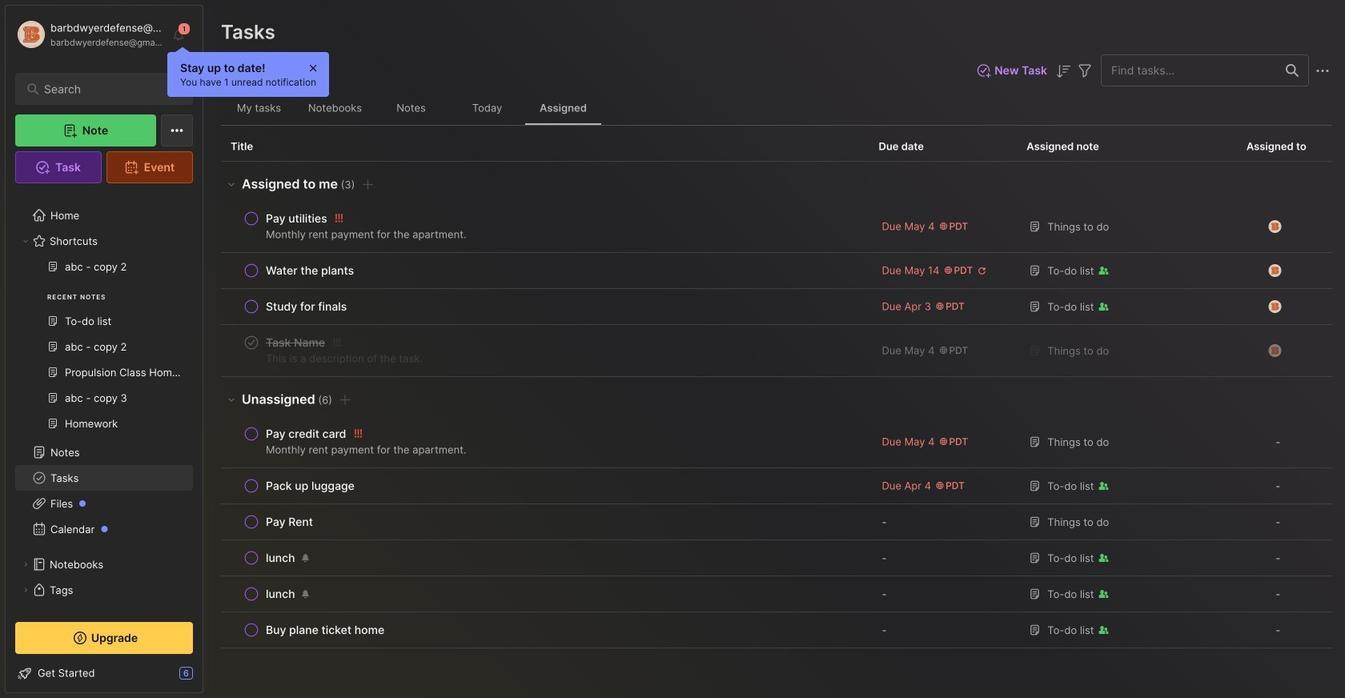 Task type: locate. For each thing, give the bounding box(es) containing it.
Filter tasks field
[[1076, 60, 1095, 81]]

collapse unassigned image
[[225, 393, 238, 406]]

expand notebooks image
[[21, 560, 30, 570]]

pack up luggage 7 cell
[[266, 478, 355, 494]]

0 horizontal spatial create a task image
[[336, 391, 355, 410]]

Help and Learning task checklist field
[[6, 661, 203, 687]]

Find tasks… text field
[[1102, 57, 1277, 84]]

row
[[221, 201, 1333, 253], [231, 208, 860, 246], [221, 253, 1333, 289], [231, 260, 860, 282], [221, 289, 1333, 325], [231, 296, 860, 318], [221, 325, 1333, 377], [231, 332, 860, 370], [221, 417, 1333, 469], [231, 423, 860, 461], [221, 469, 1333, 505], [231, 475, 860, 498], [221, 505, 1333, 541], [231, 511, 860, 534], [221, 541, 1333, 577], [231, 547, 860, 570], [221, 577, 1333, 613], [231, 583, 860, 606], [221, 613, 1333, 649], [231, 619, 860, 642]]

None search field
[[44, 79, 172, 99]]

pay rent 8 cell
[[266, 514, 313, 530]]

group
[[15, 254, 193, 446]]

create a task image
[[358, 175, 378, 194], [336, 391, 355, 410]]

tree
[[6, 193, 203, 664]]

filter tasks image
[[1076, 61, 1095, 81]]

water the plants 2 cell
[[266, 263, 354, 279]]

1 vertical spatial create a task image
[[336, 391, 355, 410]]

lunch 10 cell
[[266, 586, 295, 602]]

tooltip
[[167, 46, 329, 97]]

expand tags image
[[21, 586, 30, 595]]

1 horizontal spatial create a task image
[[358, 175, 378, 194]]

pay credit card 6 cell
[[266, 426, 346, 442]]

task name 4 cell
[[266, 335, 325, 351]]

create a task image for collapse assignedtome icon
[[358, 175, 378, 194]]

row group
[[221, 162, 1333, 649]]

0 vertical spatial create a task image
[[358, 175, 378, 194]]

pay utilities 1 cell
[[266, 211, 327, 227]]

Search text field
[[44, 82, 172, 97]]



Task type: vqa. For each thing, say whether or not it's contained in the screenshot.
Settings to the top
no



Task type: describe. For each thing, give the bounding box(es) containing it.
tree inside main element
[[6, 193, 203, 664]]

buy plane ticket home 11 cell
[[266, 623, 385, 639]]

group inside main element
[[15, 254, 193, 446]]

more actions and view options image
[[1314, 61, 1333, 81]]

collapse assignedtome image
[[225, 178, 238, 191]]

Sort tasks by… field
[[1054, 61, 1074, 81]]

Account field
[[15, 18, 163, 50]]

click to collapse image
[[202, 669, 214, 688]]

create a task image for collapse unassigned "icon"
[[336, 391, 355, 410]]

main element
[[0, 0, 208, 699]]

lunch 9 cell
[[266, 550, 295, 566]]

none search field inside main element
[[44, 79, 172, 99]]

More actions and view options field
[[1310, 60, 1333, 81]]

study for finals 3 cell
[[266, 299, 347, 315]]



